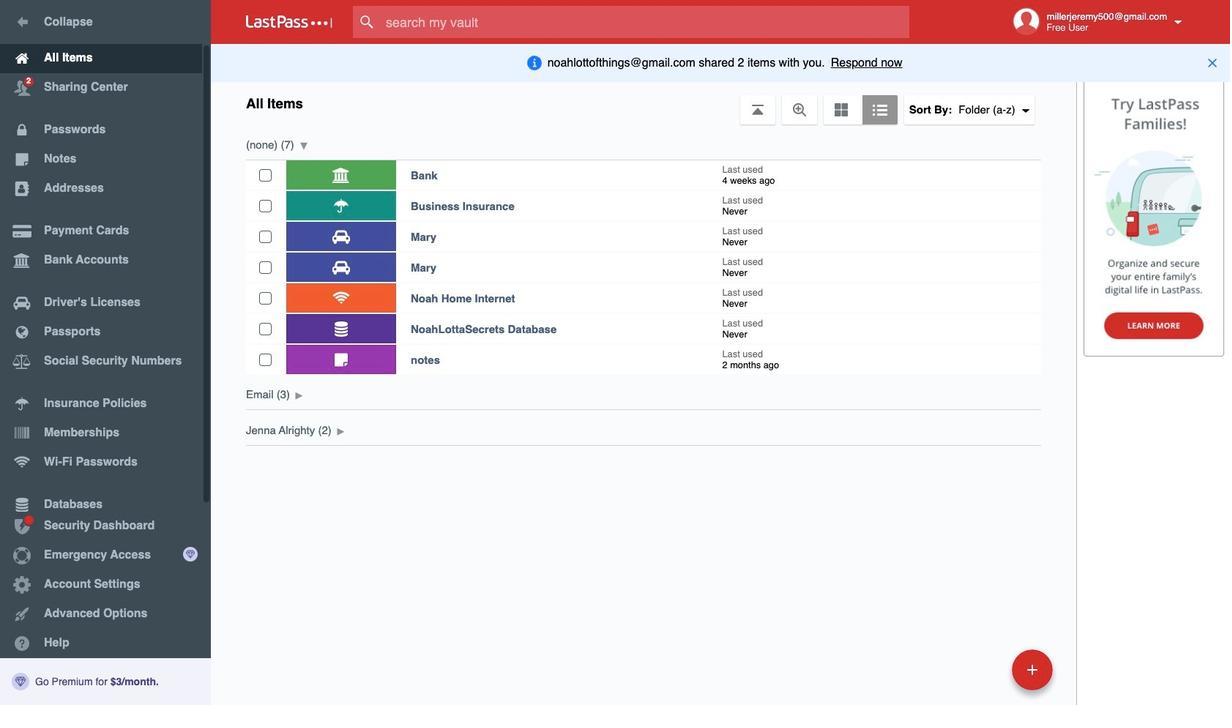 Task type: locate. For each thing, give the bounding box(es) containing it.
vault options navigation
[[211, 81, 1077, 124]]

lastpass image
[[246, 15, 332, 29]]



Task type: describe. For each thing, give the bounding box(es) containing it.
new item navigation
[[911, 645, 1062, 705]]

Search search field
[[353, 6, 938, 38]]

search my vault text field
[[353, 6, 938, 38]]

new item element
[[911, 649, 1058, 691]]

main navigation navigation
[[0, 0, 211, 705]]



